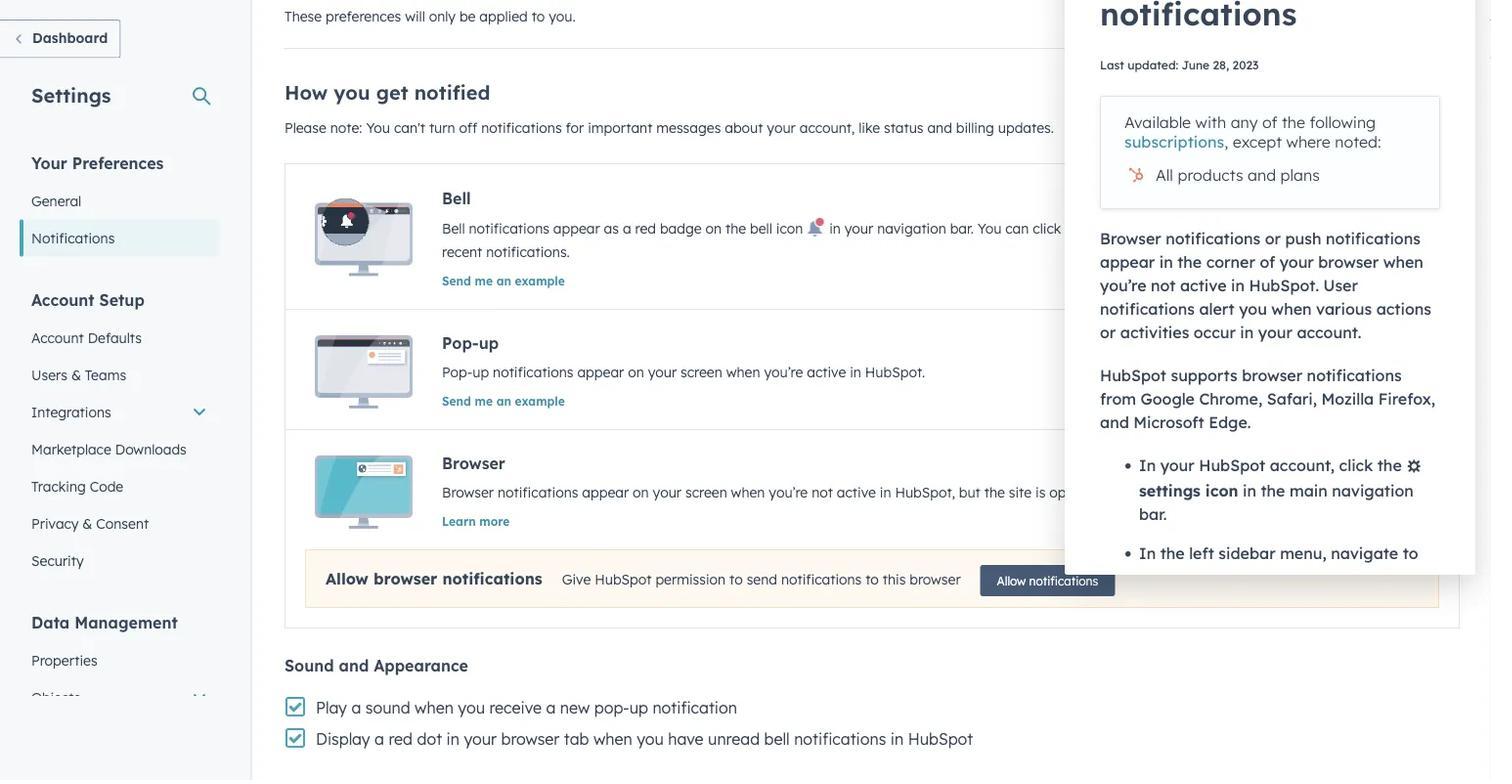 Task type: vqa. For each thing, say whether or not it's contained in the screenshot.
Email Service Provider link
no



Task type: locate. For each thing, give the bounding box(es) containing it.
up up display a red dot in your browser tab when you have unread bell notifications in hubspot
[[630, 699, 649, 718]]

bell for anytime
[[1110, 220, 1132, 237]]

and right sound
[[339, 656, 369, 676]]

window.
[[1232, 484, 1284, 501]]

tab down new
[[564, 730, 589, 749]]

pop- down recent
[[442, 334, 479, 353]]

1 horizontal spatial hubspot
[[909, 730, 974, 749]]

1 vertical spatial you
[[978, 220, 1002, 237]]

1 vertical spatial account
[[31, 329, 84, 346]]

1 an from the top
[[497, 273, 512, 288]]

1 vertical spatial active
[[837, 484, 876, 501]]

you left can
[[978, 220, 1002, 237]]

1 example from the top
[[515, 273, 565, 288]]

and left billing
[[928, 119, 953, 136]]

1 horizontal spatial you
[[458, 699, 485, 718]]

updates.
[[999, 119, 1055, 136]]

data management
[[31, 613, 178, 632]]

allow for allow browser notifications
[[326, 569, 369, 589]]

the left icon at the top
[[726, 220, 747, 237]]

allow down site
[[997, 574, 1026, 588]]

1 vertical spatial send
[[442, 394, 471, 408]]

you left receive in the left of the page
[[458, 699, 485, 718]]

please note: you can't turn off notifications for important messages about your account, like status and billing updates.
[[285, 119, 1055, 136]]

1 vertical spatial example
[[515, 394, 565, 408]]

receive
[[490, 699, 542, 718]]

me
[[475, 273, 493, 288], [475, 394, 493, 408]]

on for pop-up
[[1360, 361, 1382, 379]]

anytime
[[1136, 220, 1189, 237]]

up
[[479, 334, 499, 353], [473, 364, 489, 381], [630, 699, 649, 718]]

the right click
[[1086, 220, 1106, 237]]

a right the play
[[352, 699, 361, 718]]

1 account from the top
[[31, 290, 95, 310]]

2 bell from the top
[[442, 220, 465, 237]]

like
[[859, 119, 880, 136]]

tab left or
[[1189, 484, 1211, 501]]

how you get notified
[[285, 80, 491, 105]]

2 browser from the top
[[442, 484, 494, 501]]

1 vertical spatial bell
[[442, 220, 465, 237]]

0 vertical spatial on
[[1360, 229, 1382, 246]]

1 horizontal spatial you
[[978, 220, 1002, 237]]

bell right unread
[[765, 730, 790, 749]]

1 vertical spatial and
[[339, 656, 369, 676]]

send me an example for bell
[[442, 273, 565, 288]]

on for bell
[[1360, 229, 1382, 246]]

send
[[442, 273, 471, 288], [442, 394, 471, 408]]

bell for icon
[[750, 220, 773, 237]]

browser up appearance
[[374, 569, 438, 589]]

1 horizontal spatial tab
[[1189, 484, 1211, 501]]

account defaults
[[31, 329, 142, 346]]

1 vertical spatial &
[[82, 515, 92, 532]]

1 send me an example from the top
[[442, 273, 565, 288]]

2 vertical spatial appear
[[582, 484, 629, 501]]

bell left 'anytime'
[[1110, 220, 1132, 237]]

1 browser from the top
[[442, 454, 506, 473]]

1 vertical spatial me
[[475, 394, 493, 408]]

2 send me an example button from the top
[[442, 394, 565, 408]]

1 pop- from the top
[[442, 334, 479, 353]]

1 bell from the top
[[442, 189, 471, 208]]

3 on from the top
[[1360, 482, 1382, 499]]

send for pop-up
[[442, 394, 471, 408]]

these preferences will only be applied to you.
[[285, 8, 576, 25]]

send me an example button down notifications.
[[442, 273, 565, 288]]

0 vertical spatial pop-
[[442, 334, 479, 353]]

bell left icon at the top
[[750, 220, 773, 237]]

2 horizontal spatial the
[[1086, 220, 1106, 237]]

the for click
[[1086, 220, 1106, 237]]

0 vertical spatial browser
[[442, 454, 506, 473]]

notifications.
[[486, 244, 570, 261]]

send down recent
[[442, 273, 471, 288]]

pop- for pop-up
[[442, 334, 479, 353]]

allow up sound and appearance
[[326, 569, 369, 589]]

not
[[812, 484, 833, 501]]

or
[[1215, 484, 1228, 501]]

an
[[497, 273, 512, 288], [497, 394, 512, 408]]

permission
[[656, 571, 726, 588]]

send me an example down pop-up
[[442, 394, 565, 408]]

0 vertical spatial &
[[71, 366, 81, 383]]

notifications
[[481, 119, 562, 136], [469, 220, 550, 237], [493, 364, 574, 381], [498, 484, 579, 501], [443, 569, 543, 589], [782, 571, 862, 588], [1030, 574, 1099, 588], [795, 730, 887, 749]]

1 vertical spatial hubspot
[[909, 730, 974, 749]]

active for pop-up
[[807, 364, 847, 381]]

allow inside button
[[997, 574, 1026, 588]]

1 vertical spatial you're
[[769, 484, 808, 501]]

1 vertical spatial appear
[[578, 364, 624, 381]]

0 vertical spatial screen
[[681, 364, 723, 381]]

in your navigation bar. you can click on the bell anytime to see your most recent notifications.
[[442, 220, 1301, 261]]

properties
[[31, 652, 97, 669]]

0 vertical spatial example
[[515, 273, 565, 288]]

appearance
[[374, 656, 469, 676]]

an down pop-up
[[497, 394, 512, 408]]

you
[[334, 80, 370, 105], [458, 699, 485, 718], [637, 730, 664, 749]]

bell inside in your navigation bar. you can click on the bell anytime to see your most recent notifications.
[[1110, 220, 1132, 237]]

me down recent
[[475, 273, 493, 288]]

account up the account defaults
[[31, 290, 95, 310]]

allow for allow notifications
[[997, 574, 1026, 588]]

1 horizontal spatial and
[[928, 119, 953, 136]]

1 horizontal spatial &
[[82, 515, 92, 532]]

open
[[1050, 484, 1082, 501]]

a
[[623, 220, 632, 237], [352, 699, 361, 718], [546, 699, 556, 718], [375, 730, 384, 749]]

0 horizontal spatial you
[[334, 80, 370, 105]]

icon
[[777, 220, 804, 237]]

& for privacy
[[82, 515, 92, 532]]

click
[[1033, 220, 1062, 237]]

2 example from the top
[[515, 394, 565, 408]]

marketplace downloads
[[31, 441, 187, 458]]

the inside in your navigation bar. you can click on the bell anytime to see your most recent notifications.
[[1086, 220, 1106, 237]]

0 vertical spatial you
[[366, 119, 390, 136]]

when
[[727, 364, 761, 381], [731, 484, 765, 501], [415, 699, 454, 718], [594, 730, 633, 749]]

allow browser notifications
[[326, 569, 543, 589]]

1 horizontal spatial the
[[985, 484, 1006, 501]]

notified
[[414, 80, 491, 105]]

on for browser
[[1360, 482, 1382, 499]]

1 horizontal spatial red
[[635, 220, 656, 237]]

red right as
[[635, 220, 656, 237]]

0 horizontal spatial allow
[[326, 569, 369, 589]]

active left "hubspot."
[[807, 364, 847, 381]]

& right users at left top
[[71, 366, 81, 383]]

pop-
[[442, 334, 479, 353], [442, 364, 473, 381]]

pop- for pop-up notifications appear on your screen when you're active in hubspot.
[[442, 364, 473, 381]]

browser
[[442, 454, 506, 473], [442, 484, 494, 501]]

site
[[1009, 484, 1032, 501]]

2 on from the top
[[1360, 361, 1382, 379]]

1 horizontal spatial allow
[[997, 574, 1026, 588]]

bell notifications appear as a red badge on the bell icon
[[442, 220, 807, 237]]

screen
[[681, 364, 723, 381], [686, 484, 728, 501]]

1 send from the top
[[442, 273, 471, 288]]

0 horizontal spatial red
[[389, 730, 413, 749]]

0 horizontal spatial the
[[726, 220, 747, 237]]

1 vertical spatial pop-
[[442, 364, 473, 381]]

you left can't
[[366, 119, 390, 136]]

and
[[928, 119, 953, 136], [339, 656, 369, 676]]

0 horizontal spatial &
[[71, 366, 81, 383]]

0 vertical spatial hubspot
[[595, 571, 652, 588]]

browser
[[1134, 484, 1185, 501], [374, 569, 438, 589], [910, 571, 961, 588], [501, 730, 560, 749]]

most
[[1268, 220, 1301, 237]]

tab
[[1189, 484, 1211, 501], [564, 730, 589, 749]]

dashboard link
[[0, 20, 121, 58]]

1 vertical spatial up
[[473, 364, 489, 381]]

the right but
[[985, 484, 1006, 501]]

pop- down pop-up
[[442, 364, 473, 381]]

2 account from the top
[[31, 329, 84, 346]]

1 vertical spatial send me an example button
[[442, 394, 565, 408]]

0 vertical spatial active
[[807, 364, 847, 381]]

0 vertical spatial bell
[[442, 189, 471, 208]]

your
[[31, 153, 67, 173]]

send down pop-up
[[442, 394, 471, 408]]

send me an example button for pop-up
[[442, 394, 565, 408]]

you
[[366, 119, 390, 136], [978, 220, 1002, 237]]

2 pop- from the top
[[442, 364, 473, 381]]

on inside in your navigation bar. you can click on the bell anytime to see your most recent notifications.
[[1066, 220, 1082, 237]]

2 send me an example from the top
[[442, 394, 565, 408]]

0 vertical spatial me
[[475, 273, 493, 288]]

how
[[285, 80, 328, 105]]

send me an example down notifications.
[[442, 273, 565, 288]]

active for browser
[[837, 484, 876, 501]]

in
[[830, 220, 841, 237], [850, 364, 862, 381], [880, 484, 892, 501], [1086, 484, 1098, 501], [447, 730, 460, 749], [891, 730, 904, 749]]

account up users at left top
[[31, 329, 84, 346]]

account for account setup
[[31, 290, 95, 310]]

dot
[[417, 730, 442, 749]]

1 vertical spatial browser
[[442, 484, 494, 501]]

integrations button
[[20, 394, 219, 431]]

up for pop-up notifications appear on your screen when you're active in hubspot.
[[473, 364, 489, 381]]

1 me from the top
[[475, 273, 493, 288]]

to
[[532, 8, 545, 25], [1193, 220, 1206, 237], [730, 571, 743, 588], [866, 571, 879, 588]]

status
[[884, 119, 924, 136]]

up down recent
[[479, 334, 499, 353]]

preferences
[[326, 8, 401, 25]]

send me an example for pop-up
[[442, 394, 565, 408]]

0 vertical spatial account
[[31, 290, 95, 310]]

new
[[560, 699, 590, 718]]

to left the see
[[1193, 220, 1206, 237]]

0 vertical spatial up
[[479, 334, 499, 353]]

1 vertical spatial tab
[[564, 730, 589, 749]]

a down sound
[[375, 730, 384, 749]]

active right "not"
[[837, 484, 876, 501]]

2 send from the top
[[442, 394, 471, 408]]

up down pop-up
[[473, 364, 489, 381]]

account setup element
[[20, 289, 219, 580]]

0 vertical spatial send me an example
[[442, 273, 565, 288]]

send me an example button down pop-up
[[442, 394, 565, 408]]

example
[[515, 273, 565, 288], [515, 394, 565, 408]]

2 horizontal spatial you
[[637, 730, 664, 749]]

sound
[[366, 699, 411, 718]]

0 vertical spatial send me an example button
[[442, 273, 565, 288]]

you up note:
[[334, 80, 370, 105]]

me down pop-up
[[475, 394, 493, 408]]

pop-
[[595, 699, 630, 718]]

& right privacy
[[82, 515, 92, 532]]

1 send me an example button from the top
[[442, 273, 565, 288]]

hubspot
[[595, 571, 652, 588], [909, 730, 974, 749]]

pop-up notifications appear on your screen when you're active in hubspot.
[[442, 364, 926, 381]]

downloads
[[115, 441, 187, 458]]

&
[[71, 366, 81, 383], [82, 515, 92, 532]]

red
[[635, 220, 656, 237], [389, 730, 413, 749]]

setup
[[99, 290, 145, 310]]

2 me from the top
[[475, 394, 493, 408]]

appear for on
[[582, 484, 629, 501]]

1 vertical spatial you
[[458, 699, 485, 718]]

2 an from the top
[[497, 394, 512, 408]]

privacy & consent link
[[20, 505, 219, 542]]

0 vertical spatial appear
[[554, 220, 600, 237]]

0 vertical spatial send
[[442, 273, 471, 288]]

pop-up
[[442, 334, 499, 353]]

0 horizontal spatial tab
[[564, 730, 589, 749]]

active
[[807, 364, 847, 381], [837, 484, 876, 501]]

allow
[[326, 569, 369, 589], [997, 574, 1026, 588]]

objects button
[[20, 679, 219, 717]]

red left dot
[[389, 730, 413, 749]]

an down notifications.
[[497, 273, 512, 288]]

you.
[[549, 8, 576, 25]]

1 vertical spatial send me an example
[[442, 394, 565, 408]]

note:
[[330, 119, 362, 136]]

2 vertical spatial on
[[1360, 482, 1382, 499]]

on
[[1360, 229, 1382, 246], [1360, 361, 1382, 379], [1360, 482, 1382, 499]]

1 vertical spatial an
[[497, 394, 512, 408]]

messages
[[657, 119, 721, 136]]

get
[[376, 80, 408, 105]]

to left send
[[730, 571, 743, 588]]

account,
[[800, 119, 855, 136]]

1 vertical spatial on
[[1360, 361, 1382, 379]]

users & teams link
[[20, 357, 219, 394]]

you left the have
[[637, 730, 664, 749]]

0 vertical spatial an
[[497, 273, 512, 288]]

1 on from the top
[[1360, 229, 1382, 246]]



Task type: describe. For each thing, give the bounding box(es) containing it.
users
[[31, 366, 67, 383]]

account defaults link
[[20, 319, 219, 357]]

play a sound when you receive a new pop-up notification
[[316, 699, 738, 718]]

to left this
[[866, 571, 879, 588]]

users & teams
[[31, 366, 126, 383]]

learn more button
[[442, 513, 510, 530]]

see
[[1210, 220, 1232, 237]]

example for pop-up
[[515, 394, 565, 408]]

0 vertical spatial you
[[334, 80, 370, 105]]

play
[[316, 699, 347, 718]]

your preferences element
[[20, 152, 219, 257]]

browser right this
[[910, 571, 961, 588]]

teams
[[85, 366, 126, 383]]

applied
[[480, 8, 528, 25]]

more
[[480, 514, 510, 529]]

privacy & consent
[[31, 515, 149, 532]]

0 vertical spatial you're
[[764, 364, 804, 381]]

learn
[[442, 514, 476, 529]]

bell for bell
[[442, 189, 471, 208]]

learn more
[[442, 514, 510, 529]]

privacy
[[31, 515, 79, 532]]

allow notifications button
[[981, 565, 1116, 597]]

to inside in your navigation bar. you can click on the bell anytime to see your most recent notifications.
[[1193, 220, 1206, 237]]

billing
[[957, 119, 995, 136]]

send for bell
[[442, 273, 471, 288]]

management
[[75, 613, 178, 632]]

give hubspot permission to send notifications to this browser
[[562, 571, 961, 588]]

display a red dot in your browser tab when you have unread bell notifications in hubspot
[[316, 730, 974, 749]]

is
[[1036, 484, 1046, 501]]

give
[[562, 571, 591, 588]]

0 horizontal spatial hubspot
[[595, 571, 652, 588]]

these
[[285, 8, 322, 25]]

notifications inside button
[[1030, 574, 1099, 588]]

unread
[[708, 730, 760, 749]]

bell for bell notifications appear as a red badge on the bell icon
[[442, 220, 465, 237]]

notifications
[[31, 229, 115, 247]]

please
[[285, 119, 327, 136]]

2 vertical spatial you
[[637, 730, 664, 749]]

appear for as
[[554, 220, 600, 237]]

example for bell
[[515, 273, 565, 288]]

settings
[[31, 83, 111, 107]]

send
[[747, 571, 778, 588]]

browser notifications appear on your screen when you're not active in hubspot, but the site is open in your browser tab or window.
[[442, 484, 1284, 501]]

browser for browser notifications appear on your screen when you're not active in hubspot, but the site is open in your browser tab or window.
[[442, 484, 494, 501]]

you inside in your navigation bar. you can click on the bell anytime to see your most recent notifications.
[[978, 220, 1002, 237]]

allow notifications
[[997, 574, 1099, 588]]

0 vertical spatial tab
[[1189, 484, 1211, 501]]

can
[[1006, 220, 1030, 237]]

browser for browser
[[442, 454, 506, 473]]

0 horizontal spatial and
[[339, 656, 369, 676]]

the for badge
[[726, 220, 747, 237]]

general
[[31, 192, 81, 209]]

1 vertical spatial screen
[[686, 484, 728, 501]]

security
[[31, 552, 84, 569]]

hubspot.
[[866, 364, 926, 381]]

tracking code
[[31, 478, 123, 495]]

1 vertical spatial red
[[389, 730, 413, 749]]

me for pop-up
[[475, 394, 493, 408]]

notifications link
[[20, 220, 219, 257]]

a right as
[[623, 220, 632, 237]]

0 horizontal spatial you
[[366, 119, 390, 136]]

only
[[429, 8, 456, 25]]

tracking
[[31, 478, 86, 495]]

an for pop-up
[[497, 394, 512, 408]]

hubspot,
[[896, 484, 956, 501]]

preferences
[[72, 153, 164, 173]]

turn
[[429, 119, 455, 136]]

bar.
[[951, 220, 974, 237]]

as
[[604, 220, 619, 237]]

this
[[883, 571, 906, 588]]

general link
[[20, 182, 219, 220]]

me for bell
[[475, 273, 493, 288]]

account setup
[[31, 290, 145, 310]]

objects
[[31, 689, 81, 706]]

2 vertical spatial up
[[630, 699, 649, 718]]

display
[[316, 730, 370, 749]]

your preferences
[[31, 153, 164, 173]]

0 vertical spatial and
[[928, 119, 953, 136]]

but
[[960, 484, 981, 501]]

marketplace
[[31, 441, 111, 458]]

dashboard
[[32, 29, 108, 46]]

integrations
[[31, 404, 111, 421]]

marketplace downloads link
[[20, 431, 219, 468]]

data
[[31, 613, 70, 632]]

have
[[668, 730, 704, 749]]

send me an example button for bell
[[442, 273, 565, 288]]

navigation
[[878, 220, 947, 237]]

consent
[[96, 515, 149, 532]]

& for users
[[71, 366, 81, 383]]

sound and appearance
[[285, 656, 469, 676]]

a left new
[[546, 699, 556, 718]]

data management element
[[20, 612, 219, 781]]

can't
[[394, 119, 426, 136]]

0 vertical spatial red
[[635, 220, 656, 237]]

browser down play a sound when you receive a new pop-up notification
[[501, 730, 560, 749]]

notification
[[653, 699, 738, 718]]

an for bell
[[497, 273, 512, 288]]

about
[[725, 119, 764, 136]]

will
[[405, 8, 425, 25]]

account for account defaults
[[31, 329, 84, 346]]

sound
[[285, 656, 334, 676]]

badge
[[660, 220, 702, 237]]

browser left or
[[1134, 484, 1185, 501]]

properties link
[[20, 642, 219, 679]]

to left the you.
[[532, 8, 545, 25]]

in inside in your navigation bar. you can click on the bell anytime to see your most recent notifications.
[[830, 220, 841, 237]]

up for pop-up
[[479, 334, 499, 353]]

security link
[[20, 542, 219, 580]]

code
[[90, 478, 123, 495]]



